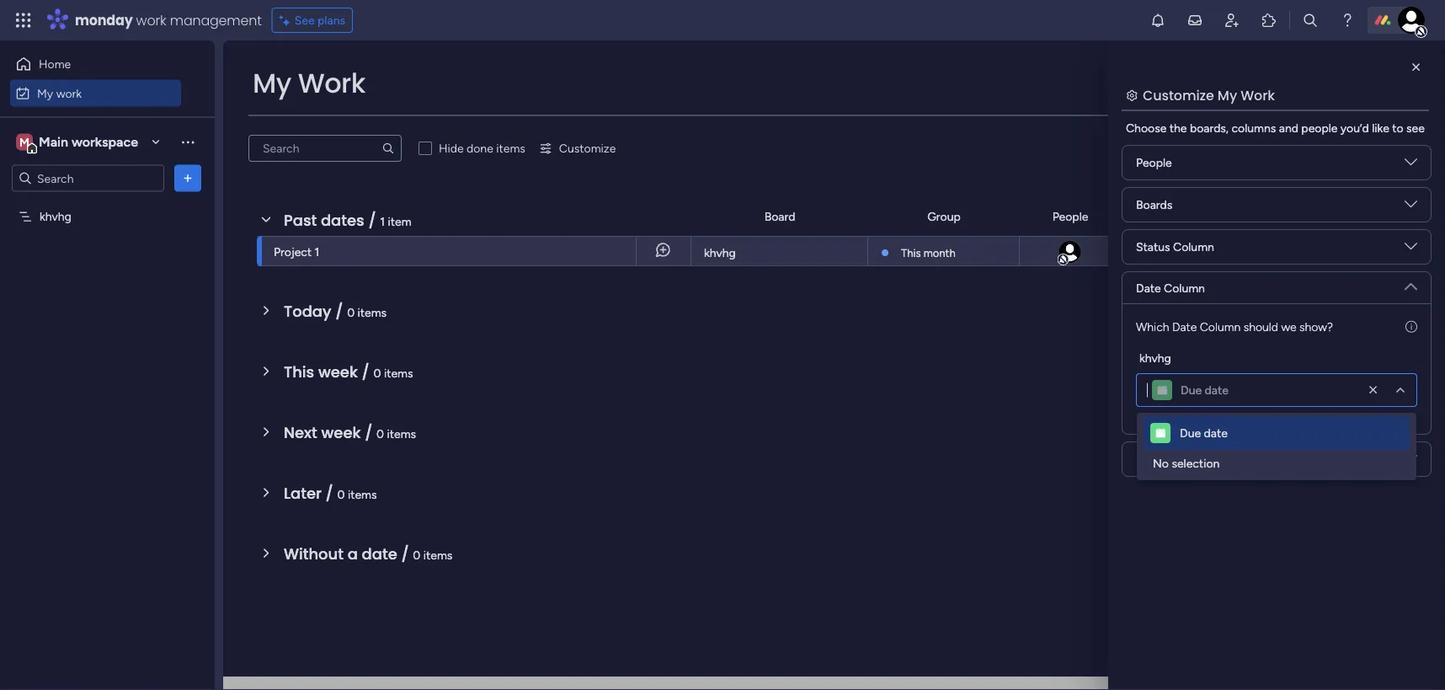 Task type: vqa. For each thing, say whether or not it's contained in the screenshot.
14
no



Task type: locate. For each thing, give the bounding box(es) containing it.
column right no
[[1177, 452, 1219, 466]]

my work button
[[10, 80, 181, 107]]

dapulse dropdown down arrow image
[[1406, 156, 1418, 175], [1406, 198, 1418, 217], [1406, 274, 1418, 293]]

next week / 0 items
[[284, 422, 416, 443]]

this
[[902, 246, 921, 260], [284, 361, 314, 383]]

0 horizontal spatial customize
[[559, 141, 616, 155]]

0 horizontal spatial work
[[56, 86, 82, 100]]

later
[[284, 482, 322, 504]]

gary orlando image right help image
[[1399, 7, 1426, 34]]

items inside without a date / 0 items
[[424, 548, 453, 562]]

0 horizontal spatial gary orlando image
[[1058, 239, 1083, 265]]

my down home
[[37, 86, 53, 100]]

1 horizontal spatial gary orlando image
[[1399, 7, 1426, 34]]

date for date
[[1168, 209, 1193, 224]]

work
[[298, 64, 366, 102], [1241, 86, 1276, 104]]

khvhg
[[40, 209, 71, 224], [704, 246, 736, 260], [1140, 351, 1172, 365]]

0 right a
[[413, 548, 421, 562]]

due date down the 'which date column should we show?' on the right of page
[[1181, 383, 1229, 397]]

due date up selection
[[1181, 426, 1228, 440]]

1 vertical spatial date
[[1137, 281, 1162, 295]]

0 vertical spatial week
[[318, 361, 358, 383]]

1 horizontal spatial my
[[253, 64, 291, 102]]

workspace selection element
[[16, 132, 141, 154]]

board
[[765, 209, 796, 224]]

2 vertical spatial date
[[1173, 319, 1198, 334]]

1 vertical spatial status
[[1137, 240, 1171, 254]]

0 horizontal spatial work
[[298, 64, 366, 102]]

date right which
[[1173, 319, 1198, 334]]

customize
[[1143, 86, 1215, 104], [559, 141, 616, 155]]

0 vertical spatial due date
[[1181, 383, 1229, 397]]

people
[[1302, 121, 1338, 135]]

dapulse dropdown down arrow image for status column
[[1406, 240, 1418, 259]]

0 right today
[[347, 305, 355, 319]]

dapulse dropdown down arrow image for which date column should we show?
[[1406, 274, 1418, 293]]

0 vertical spatial due
[[1181, 383, 1203, 397]]

column left should
[[1201, 319, 1241, 334]]

gary orlando image
[[1399, 7, 1426, 34], [1058, 239, 1083, 265]]

0 vertical spatial dapulse dropdown down arrow image
[[1406, 240, 1418, 259]]

people
[[1137, 155, 1173, 170], [1053, 209, 1089, 224]]

main content
[[223, 40, 1446, 690]]

column for date column
[[1165, 281, 1206, 295]]

2 vertical spatial khvhg
[[1140, 351, 1172, 365]]

column
[[1174, 240, 1215, 254], [1165, 281, 1206, 295], [1201, 319, 1241, 334], [1177, 452, 1219, 466]]

1 dapulse dropdown down arrow image from the top
[[1406, 156, 1418, 175]]

1 horizontal spatial customize
[[1143, 86, 1215, 104]]

customize for customize
[[559, 141, 616, 155]]

0 right 'later'
[[338, 487, 345, 501]]

main
[[39, 134, 68, 150]]

0
[[347, 305, 355, 319], [374, 366, 381, 380], [377, 426, 384, 441], [338, 487, 345, 501], [413, 548, 421, 562]]

date
[[1168, 209, 1193, 224], [1137, 281, 1162, 295], [1173, 319, 1198, 334]]

/ down this week / 0 items
[[365, 422, 373, 443]]

1
[[380, 214, 385, 228], [315, 244, 320, 259]]

we
[[1282, 319, 1297, 334]]

apps image
[[1261, 12, 1278, 29]]

1 vertical spatial customize
[[559, 141, 616, 155]]

items inside this week / 0 items
[[384, 366, 413, 380]]

columns
[[1232, 121, 1277, 135]]

date down the 'which date column should we show?' on the right of page
[[1205, 383, 1229, 397]]

date
[[1205, 383, 1229, 397], [1205, 426, 1228, 440], [362, 543, 398, 565]]

0 horizontal spatial my
[[37, 86, 53, 100]]

select product image
[[15, 12, 32, 29]]

home
[[39, 57, 71, 71]]

0 vertical spatial date
[[1205, 383, 1229, 397]]

0 vertical spatial customize
[[1143, 86, 1215, 104]]

khvhg inside group
[[1140, 351, 1172, 365]]

1 vertical spatial dapulse dropdown down arrow image
[[1406, 453, 1418, 471]]

1 horizontal spatial this
[[902, 246, 921, 260]]

2 dapulse dropdown down arrow image from the top
[[1406, 453, 1418, 471]]

due inside khvhg group
[[1181, 383, 1203, 397]]

date inside khvhg group
[[1205, 383, 1229, 397]]

khvhg group
[[1137, 349, 1418, 407]]

0 up next week / 0 items
[[374, 366, 381, 380]]

this up next
[[284, 361, 314, 383]]

0 vertical spatial dapulse dropdown down arrow image
[[1406, 156, 1418, 175]]

status column
[[1137, 240, 1215, 254]]

week down 'today / 0 items'
[[318, 361, 358, 383]]

1 horizontal spatial 1
[[380, 214, 385, 228]]

0 vertical spatial date
[[1168, 209, 1193, 224]]

1 horizontal spatial people
[[1137, 155, 1173, 170]]

due
[[1181, 383, 1203, 397], [1181, 426, 1202, 440]]

2 horizontal spatial khvhg
[[1140, 351, 1172, 365]]

help image
[[1340, 12, 1357, 29]]

today
[[284, 300, 332, 322]]

boards,
[[1191, 121, 1229, 135]]

customize my work
[[1143, 86, 1276, 104]]

0 vertical spatial status
[[1281, 209, 1316, 224]]

2 vertical spatial dapulse dropdown down arrow image
[[1406, 274, 1418, 293]]

khvhg link
[[702, 237, 858, 267]]

/ right a
[[401, 543, 409, 565]]

0 vertical spatial khvhg
[[40, 209, 71, 224]]

no
[[1154, 456, 1170, 471]]

week right next
[[321, 422, 361, 443]]

0 vertical spatial 1
[[380, 214, 385, 228]]

past dates / 1 item
[[284, 209, 412, 231]]

week
[[318, 361, 358, 383], [321, 422, 361, 443]]

0 horizontal spatial status
[[1137, 240, 1171, 254]]

status
[[1281, 209, 1316, 224], [1137, 240, 1171, 254]]

0 vertical spatial work
[[136, 11, 166, 29]]

search everything image
[[1303, 12, 1320, 29]]

1 horizontal spatial khvhg
[[704, 246, 736, 260]]

which
[[1137, 319, 1170, 334]]

main workspace
[[39, 134, 138, 150]]

week for next
[[321, 422, 361, 443]]

0 inside later / 0 items
[[338, 487, 345, 501]]

customize inside button
[[559, 141, 616, 155]]

date up selection
[[1205, 426, 1228, 440]]

1 vertical spatial khvhg
[[704, 246, 736, 260]]

0 horizontal spatial khvhg
[[40, 209, 71, 224]]

1 horizontal spatial work
[[136, 11, 166, 29]]

show?
[[1300, 319, 1334, 334]]

dapulse dropdown down arrow image
[[1406, 240, 1418, 259], [1406, 453, 1418, 471]]

work down plans at top
[[298, 64, 366, 102]]

1 horizontal spatial status
[[1281, 209, 1316, 224]]

09:00
[[1188, 244, 1218, 258]]

3 dapulse dropdown down arrow image from the top
[[1406, 274, 1418, 293]]

work down home
[[56, 86, 82, 100]]

choose the boards, columns and people you'd like to see
[[1127, 121, 1426, 135]]

date right a
[[362, 543, 398, 565]]

my inside my work button
[[37, 86, 53, 100]]

1 right project
[[315, 244, 320, 259]]

1 vertical spatial people
[[1053, 209, 1089, 224]]

0 vertical spatial people
[[1137, 155, 1173, 170]]

2 horizontal spatial my
[[1218, 86, 1238, 104]]

0 down this week / 0 items
[[377, 426, 384, 441]]

1 horizontal spatial priority
[[1398, 209, 1435, 224]]

0 vertical spatial priority
[[1398, 209, 1435, 224]]

date for date column
[[1137, 281, 1162, 295]]

later / 0 items
[[284, 482, 377, 504]]

selection
[[1172, 456, 1220, 471]]

the
[[1170, 121, 1188, 135]]

like
[[1373, 121, 1390, 135]]

my inside main content
[[1218, 86, 1238, 104]]

column down 15, in the right top of the page
[[1165, 281, 1206, 295]]

this left month
[[902, 246, 921, 260]]

work right monday
[[136, 11, 166, 29]]

0 horizontal spatial priority
[[1137, 452, 1174, 466]]

None search field
[[249, 135, 402, 162]]

2 vertical spatial date
[[362, 543, 398, 565]]

my up boards,
[[1218, 86, 1238, 104]]

my
[[253, 64, 291, 102], [1218, 86, 1238, 104], [37, 86, 53, 100]]

without a date / 0 items
[[284, 543, 453, 565]]

0 vertical spatial this
[[902, 246, 921, 260]]

no selection
[[1154, 456, 1220, 471]]

work
[[136, 11, 166, 29], [56, 86, 82, 100]]

priority
[[1398, 209, 1435, 224], [1137, 452, 1174, 466]]

1 vertical spatial dapulse dropdown down arrow image
[[1406, 198, 1418, 217]]

1 vertical spatial work
[[56, 86, 82, 100]]

today / 0 items
[[284, 300, 387, 322]]

/ right 'later'
[[326, 482, 334, 504]]

date up the status column
[[1168, 209, 1193, 224]]

1 vertical spatial priority
[[1137, 452, 1174, 466]]

date down nov
[[1137, 281, 1162, 295]]

boards
[[1137, 198, 1173, 212]]

this week / 0 items
[[284, 361, 413, 383]]

1 vertical spatial week
[[321, 422, 361, 443]]

work up columns
[[1241, 86, 1276, 104]]

1 vertical spatial 1
[[315, 244, 320, 259]]

my down see plans button
[[253, 64, 291, 102]]

/ left the item
[[369, 209, 376, 231]]

/
[[369, 209, 376, 231], [336, 300, 343, 322], [362, 361, 370, 383], [365, 422, 373, 443], [326, 482, 334, 504], [401, 543, 409, 565]]

notifications image
[[1150, 12, 1167, 29]]

search image
[[382, 142, 395, 155]]

monday
[[75, 11, 133, 29]]

this for month
[[902, 246, 921, 260]]

option
[[0, 201, 215, 205]]

0 horizontal spatial this
[[284, 361, 314, 383]]

column for priority column
[[1177, 452, 1219, 466]]

item
[[388, 214, 412, 228]]

0 horizontal spatial 1
[[315, 244, 320, 259]]

dates
[[321, 209, 365, 231]]

1 vertical spatial gary orlando image
[[1058, 239, 1083, 265]]

work inside main content
[[1241, 86, 1276, 104]]

1 vertical spatial this
[[284, 361, 314, 383]]

items inside 'today / 0 items'
[[358, 305, 387, 319]]

items
[[497, 141, 526, 155], [358, 305, 387, 319], [384, 366, 413, 380], [387, 426, 416, 441], [348, 487, 377, 501], [424, 548, 453, 562]]

customize button
[[532, 135, 623, 162]]

column right nov
[[1174, 240, 1215, 254]]

gary orlando image left v2 overdue deadline "image"
[[1058, 239, 1083, 265]]

1 dapulse dropdown down arrow image from the top
[[1406, 240, 1418, 259]]

Search in workspace field
[[35, 169, 141, 188]]

priority column
[[1137, 452, 1219, 466]]

1 horizontal spatial work
[[1241, 86, 1276, 104]]

hide done items
[[439, 141, 526, 155]]

1 left the item
[[380, 214, 385, 228]]

work inside button
[[56, 86, 82, 100]]

due date
[[1181, 383, 1229, 397], [1181, 426, 1228, 440]]

Filter dashboard by text search field
[[249, 135, 402, 162]]



Task type: describe. For each thing, give the bounding box(es) containing it.
without
[[284, 543, 344, 565]]

home button
[[10, 51, 181, 78]]

khvhg inside 'list box'
[[40, 209, 71, 224]]

status for status
[[1281, 209, 1316, 224]]

0 inside next week / 0 items
[[377, 426, 384, 441]]

1 vertical spatial due
[[1181, 426, 1202, 440]]

khvhg for khvhg group
[[1140, 351, 1172, 365]]

my work
[[253, 64, 366, 102]]

management
[[170, 11, 262, 29]]

which date column should we show?
[[1137, 319, 1334, 334]]

customize for customize my work
[[1143, 86, 1215, 104]]

khvhg for the khvhg link
[[704, 246, 736, 260]]

0 inside 'today / 0 items'
[[347, 305, 355, 319]]

main content containing past dates /
[[223, 40, 1446, 690]]

date column
[[1137, 281, 1206, 295]]

a
[[348, 543, 358, 565]]

0 inside this week / 0 items
[[374, 366, 381, 380]]

am
[[1221, 244, 1238, 258]]

status for status column
[[1137, 240, 1171, 254]]

nov
[[1149, 244, 1170, 258]]

priority for priority column
[[1137, 452, 1174, 466]]

options image
[[179, 170, 196, 187]]

my for my work
[[37, 86, 53, 100]]

work for my
[[56, 86, 82, 100]]

my work
[[37, 86, 82, 100]]

0 inside without a date / 0 items
[[413, 548, 421, 562]]

to
[[1393, 121, 1404, 135]]

past
[[284, 209, 317, 231]]

priority for priority
[[1398, 209, 1435, 224]]

this for week
[[284, 361, 314, 383]]

items inside later / 0 items
[[348, 487, 377, 501]]

/ up next week / 0 items
[[362, 361, 370, 383]]

choose
[[1127, 121, 1167, 135]]

2 dapulse dropdown down arrow image from the top
[[1406, 198, 1418, 217]]

15,
[[1172, 244, 1186, 258]]

workspace
[[72, 134, 138, 150]]

dapulse dropdown down arrow image for boards
[[1406, 156, 1418, 175]]

my for my work
[[253, 64, 291, 102]]

see
[[295, 13, 315, 27]]

1 vertical spatial due date
[[1181, 426, 1228, 440]]

v2 info image
[[1406, 318, 1418, 335]]

0 vertical spatial gary orlando image
[[1399, 7, 1426, 34]]

and
[[1280, 121, 1299, 135]]

see plans button
[[272, 8, 353, 33]]

week for this
[[318, 361, 358, 383]]

due date inside khvhg group
[[1181, 383, 1229, 397]]

project 1
[[274, 244, 320, 259]]

v2 overdue deadline image
[[1127, 243, 1141, 259]]

items inside next week / 0 items
[[387, 426, 416, 441]]

invite members image
[[1224, 12, 1241, 29]]

khvhg heading
[[1140, 349, 1172, 367]]

you'd
[[1341, 121, 1370, 135]]

should
[[1244, 319, 1279, 334]]

column for status column
[[1174, 240, 1215, 254]]

monday work management
[[75, 11, 262, 29]]

1 vertical spatial date
[[1205, 426, 1228, 440]]

plans
[[318, 13, 346, 27]]

/ right today
[[336, 300, 343, 322]]

nov 15, 09:00 am
[[1149, 244, 1238, 258]]

hide
[[439, 141, 464, 155]]

work for monday
[[136, 11, 166, 29]]

see plans
[[295, 13, 346, 27]]

month
[[924, 246, 956, 260]]

inbox image
[[1187, 12, 1204, 29]]

workspace options image
[[179, 133, 196, 150]]

done
[[467, 141, 494, 155]]

khvhg list box
[[0, 199, 215, 458]]

m
[[19, 135, 29, 149]]

project
[[274, 244, 312, 259]]

0 horizontal spatial people
[[1053, 209, 1089, 224]]

see
[[1407, 121, 1426, 135]]

1 inside past dates / 1 item
[[380, 214, 385, 228]]

group
[[928, 209, 961, 224]]

workspace image
[[16, 133, 33, 151]]

next
[[284, 422, 317, 443]]

dapulse dropdown down arrow image for priority column
[[1406, 453, 1418, 471]]

this month
[[902, 246, 956, 260]]



